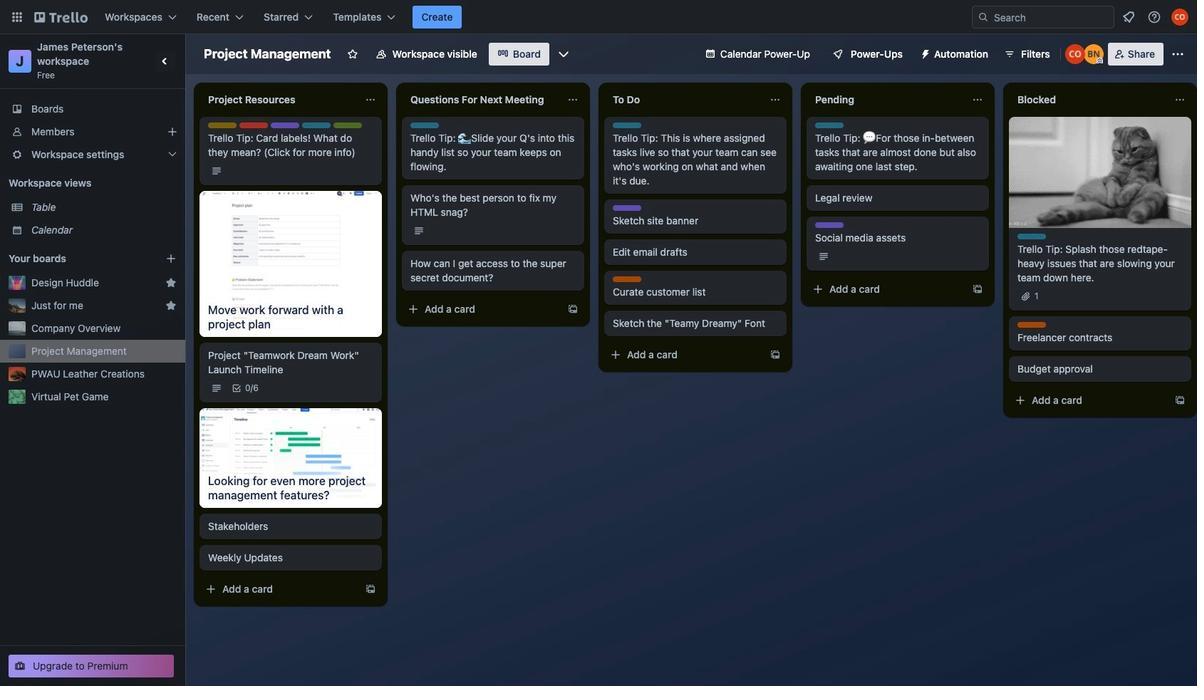 Task type: describe. For each thing, give the bounding box(es) containing it.
1 horizontal spatial create from template… image
[[972, 284, 984, 295]]

color: yellow, title: "copy request" element
[[208, 123, 237, 128]]

0 horizontal spatial christina overa (christinaovera) image
[[1066, 44, 1086, 64]]

Search field
[[990, 7, 1114, 27]]

workspace navigation collapse icon image
[[155, 51, 175, 71]]

0 horizontal spatial color: orange, title: "one more step" element
[[613, 277, 642, 282]]

2 starred icon image from the top
[[165, 300, 177, 312]]

this member is an admin of this board. image
[[1097, 58, 1103, 64]]

0 horizontal spatial create from template… image
[[567, 304, 579, 315]]

ben nelson (bennelson96) image
[[1084, 44, 1104, 64]]

show menu image
[[1171, 47, 1186, 61]]

your boards with 6 items element
[[9, 250, 144, 267]]

0 vertical spatial color: purple, title: "design team" element
[[271, 123, 299, 128]]

star or unstar board image
[[347, 48, 358, 60]]

color: red, title: "priority" element
[[240, 123, 268, 128]]

2 vertical spatial color: purple, title: "design team" element
[[816, 222, 844, 228]]

0 notifications image
[[1121, 9, 1138, 26]]

color: lime, title: "halp" element
[[334, 123, 362, 128]]

primary element
[[0, 0, 1198, 34]]



Task type: locate. For each thing, give the bounding box(es) containing it.
1 horizontal spatial color: orange, title: "one more step" element
[[1018, 322, 1047, 328]]

back to home image
[[34, 6, 88, 29]]

0 horizontal spatial create from template… image
[[365, 584, 376, 595]]

search image
[[978, 11, 990, 23]]

customize views image
[[557, 47, 571, 61]]

christina overa (christinaovera) image right open information menu icon at the right
[[1172, 9, 1189, 26]]

Board name text field
[[197, 43, 338, 66]]

2 horizontal spatial create from template… image
[[1175, 395, 1186, 406]]

1 horizontal spatial create from template… image
[[770, 349, 781, 361]]

christina overa (christinaovera) image left this member is an admin of this board. icon
[[1066, 44, 1086, 64]]

1 vertical spatial color: purple, title: "design team" element
[[613, 205, 642, 211]]

open information menu image
[[1148, 10, 1162, 24]]

sm image
[[915, 43, 935, 63]]

0 vertical spatial starred icon image
[[165, 277, 177, 289]]

1 starred icon image from the top
[[165, 277, 177, 289]]

1 vertical spatial create from template… image
[[770, 349, 781, 361]]

add board image
[[165, 253, 177, 264]]

0 vertical spatial christina overa (christinaovera) image
[[1172, 9, 1189, 26]]

2 horizontal spatial color: purple, title: "design team" element
[[816, 222, 844, 228]]

None text field
[[402, 88, 562, 111], [605, 88, 764, 111], [807, 88, 967, 111], [402, 88, 562, 111], [605, 88, 764, 111], [807, 88, 967, 111]]

color: sky, title: "trello tip" element
[[302, 123, 331, 128], [411, 123, 439, 128], [613, 123, 642, 128], [816, 123, 844, 128], [1018, 234, 1047, 240]]

1 vertical spatial starred icon image
[[165, 300, 177, 312]]

2 vertical spatial create from template… image
[[365, 584, 376, 595]]

0 vertical spatial create from template… image
[[567, 304, 579, 315]]

1 horizontal spatial color: purple, title: "design team" element
[[613, 205, 642, 211]]

0 horizontal spatial color: purple, title: "design team" element
[[271, 123, 299, 128]]

1 vertical spatial create from template… image
[[1175, 395, 1186, 406]]

0 vertical spatial color: orange, title: "one more step" element
[[613, 277, 642, 282]]

1 vertical spatial color: orange, title: "one more step" element
[[1018, 322, 1047, 328]]

1 vertical spatial christina overa (christinaovera) image
[[1066, 44, 1086, 64]]

0 vertical spatial create from template… image
[[972, 284, 984, 295]]

1 horizontal spatial christina overa (christinaovera) image
[[1172, 9, 1189, 26]]

color: purple, title: "design team" element
[[271, 123, 299, 128], [613, 205, 642, 211], [816, 222, 844, 228]]

create from template… image
[[567, 304, 579, 315], [770, 349, 781, 361]]

christina overa (christinaovera) image
[[1172, 9, 1189, 26], [1066, 44, 1086, 64]]

starred icon image
[[165, 277, 177, 289], [165, 300, 177, 312]]

None text field
[[200, 88, 359, 111], [1009, 88, 1169, 111], [200, 88, 359, 111], [1009, 88, 1169, 111]]

color: orange, title: "one more step" element
[[613, 277, 642, 282], [1018, 322, 1047, 328]]

create from template… image
[[972, 284, 984, 295], [1175, 395, 1186, 406], [365, 584, 376, 595]]



Task type: vqa. For each thing, say whether or not it's contained in the screenshot.
1
no



